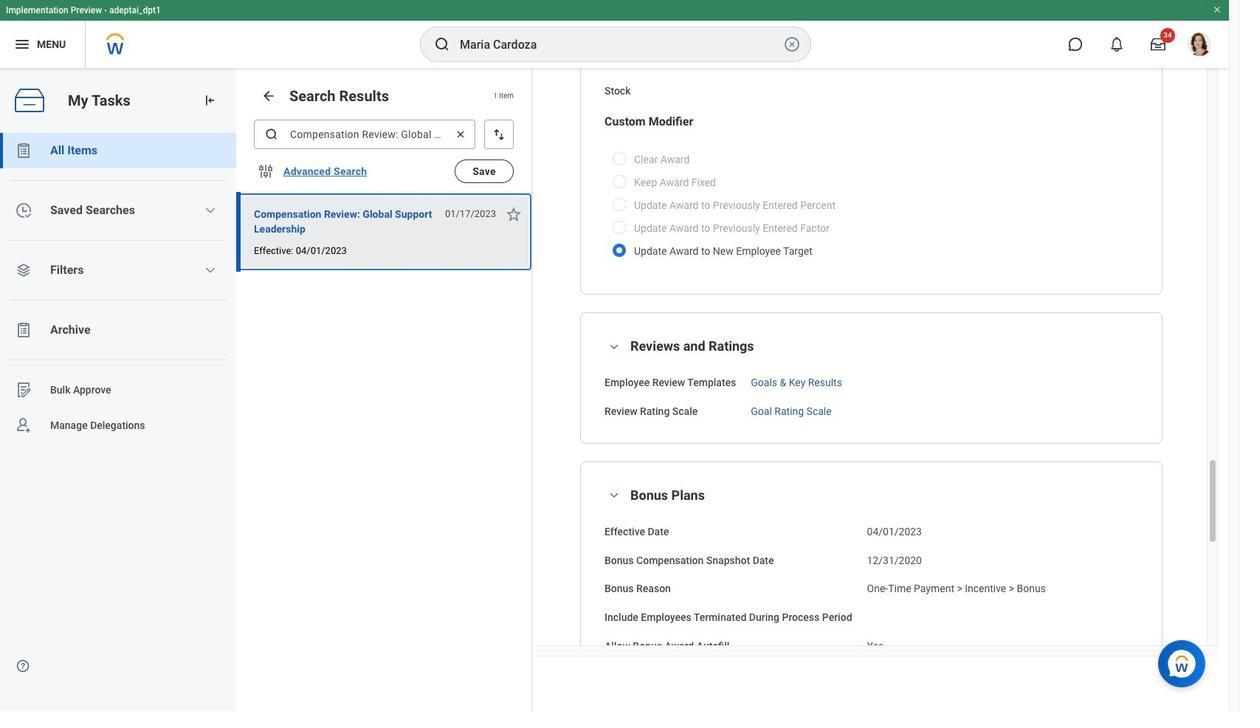 Task type: locate. For each thing, give the bounding box(es) containing it.
1 vertical spatial search image
[[264, 127, 279, 142]]

clipboard image up clock check image
[[15, 142, 32, 160]]

user plus image
[[15, 417, 32, 434]]

0 vertical spatial chevron down image
[[205, 205, 217, 216]]

sort image
[[492, 127, 507, 142]]

1 vertical spatial group
[[605, 337, 1139, 419]]

1 group from the top
[[605, 115, 1139, 271]]

one-time payment > incentive > bonus element
[[867, 580, 1046, 595]]

2 clipboard image from the top
[[15, 321, 32, 339]]

Search: Search Results text field
[[254, 120, 476, 149]]

0 vertical spatial search image
[[434, 35, 451, 53]]

configure image
[[257, 162, 275, 180]]

group
[[605, 115, 1139, 271], [605, 337, 1139, 419], [605, 486, 1139, 711]]

chevron down image
[[205, 205, 217, 216], [606, 342, 623, 352]]

question outline image
[[16, 659, 30, 674]]

1 horizontal spatial search image
[[434, 35, 451, 53]]

clipboard image up rename 'icon'
[[15, 321, 32, 339]]

0 vertical spatial clipboard image
[[15, 142, 32, 160]]

Search Workday  search field
[[460, 28, 781, 61]]

arrow left image
[[261, 89, 276, 103]]

search image
[[434, 35, 451, 53], [264, 127, 279, 142]]

close environment banner image
[[1213, 5, 1222, 14]]

search image inside item list element
[[264, 127, 279, 142]]

2 vertical spatial group
[[605, 486, 1139, 711]]

1 horizontal spatial chevron down image
[[606, 342, 623, 352]]

1 vertical spatial clipboard image
[[15, 321, 32, 339]]

1 clipboard image from the top
[[15, 142, 32, 160]]

0 vertical spatial group
[[605, 115, 1139, 271]]

1 vertical spatial chevron down image
[[606, 342, 623, 352]]

banner
[[0, 0, 1230, 68]]

clipboard image
[[15, 142, 32, 160], [15, 321, 32, 339]]

0 horizontal spatial search image
[[264, 127, 279, 142]]

2 group from the top
[[605, 337, 1139, 419]]

perspective image
[[15, 261, 32, 279]]

notifications large image
[[1110, 37, 1125, 52]]

3 group from the top
[[605, 486, 1139, 711]]

list
[[0, 133, 236, 711]]

transformation import image
[[202, 93, 217, 108]]



Task type: vqa. For each thing, say whether or not it's contained in the screenshot.
the rightmost you
no



Task type: describe. For each thing, give the bounding box(es) containing it.
chevron down image inside group
[[606, 342, 623, 352]]

profile logan mcneil image
[[1188, 32, 1212, 59]]

0 horizontal spatial chevron down image
[[205, 205, 217, 216]]

clock check image
[[15, 202, 32, 219]]

rename image
[[15, 381, 32, 399]]

x small image
[[453, 127, 468, 142]]

justify image
[[13, 35, 31, 53]]

x circle image
[[784, 35, 801, 53]]

star image
[[505, 205, 523, 223]]

inbox large image
[[1151, 37, 1166, 52]]

item list element
[[236, 68, 533, 711]]

chevron down image
[[606, 491, 623, 501]]



